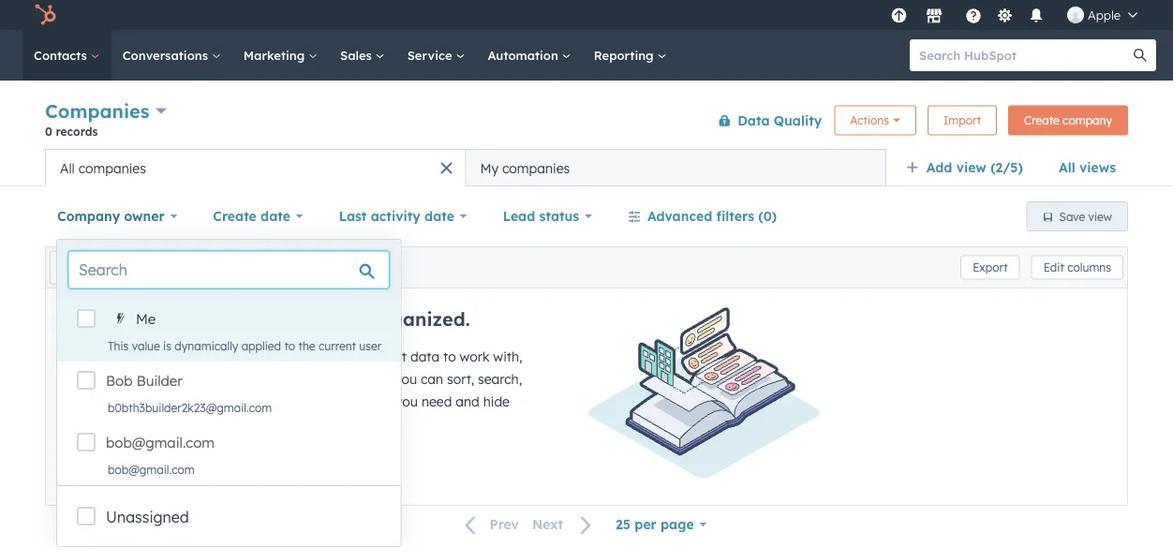 Task type: vqa. For each thing, say whether or not it's contained in the screenshot.
"menu"
no



Task type: describe. For each thing, give the bounding box(es) containing it.
0 records
[[45, 124, 98, 138]]

Search search field
[[68, 251, 389, 289]]

giving
[[311, 349, 348, 365]]

1 vertical spatial bob@gmail.com
[[108, 462, 195, 476]]

import button
[[928, 105, 997, 135]]

sales link
[[329, 30, 396, 81]]

b0bth3builder2k23@gmail.com
[[108, 401, 272, 415]]

time
[[257, 307, 304, 331]]

status
[[539, 208, 579, 224]]

edit columns
[[1044, 261, 1111, 275]]

value
[[132, 339, 160, 353]]

per
[[635, 516, 657, 533]]

owner
[[124, 208, 165, 224]]

hubspot link
[[22, 4, 70, 26]]

views
[[1080, 159, 1116, 176]]

upgrade link
[[887, 5, 911, 25]]

save view
[[1059, 209, 1112, 223]]

help button
[[958, 0, 990, 30]]

by
[[292, 349, 307, 365]]

columns
[[1067, 261, 1111, 275]]

add
[[927, 159, 952, 176]]

pagination navigation
[[454, 512, 604, 537]]

settings image
[[997, 8, 1013, 25]]

don't.
[[318, 416, 353, 432]]

advanced filters (0) button
[[616, 198, 789, 235]]

companies
[[45, 99, 149, 123]]

all for all views
[[1059, 159, 1075, 176]]

companies for all companies
[[78, 160, 146, 176]]

data quality
[[738, 112, 822, 128]]

apple button
[[1056, 0, 1149, 30]]

create for create date
[[213, 208, 257, 224]]

actions button
[[834, 105, 916, 135]]

save view button
[[1027, 201, 1128, 231]]

the
[[298, 339, 315, 353]]

like
[[257, 371, 278, 387]]

is
[[163, 339, 171, 353]]

date inside popup button
[[261, 208, 290, 224]]

sales
[[340, 47, 375, 63]]

bob
[[106, 372, 133, 390]]

notifications image
[[1028, 8, 1045, 25]]

companies for my companies
[[502, 160, 570, 176]]

to left "find"
[[317, 394, 330, 410]]

marketplaces image
[[926, 8, 943, 25]]

last
[[339, 208, 367, 224]]

after,
[[358, 371, 391, 387]]

view for add
[[956, 159, 987, 176]]

companies.
[[281, 371, 354, 387]]

all views
[[1059, 159, 1116, 176]]

(0)
[[758, 208, 777, 224]]

service link
[[396, 30, 476, 81]]

can
[[421, 371, 443, 387]]

get
[[334, 307, 365, 331]]

organized.
[[371, 307, 470, 331]]

create for create company
[[1024, 113, 1060, 127]]

hubspot
[[352, 349, 407, 365]]

this
[[108, 339, 129, 353]]

start
[[257, 349, 288, 365]]

list box containing me
[[57, 300, 400, 485]]

automation link
[[476, 30, 583, 81]]

(2/5)
[[991, 159, 1023, 176]]

2 and from the left
[[456, 394, 480, 410]]

my companies
[[480, 160, 570, 176]]

builder
[[136, 372, 183, 390]]

hubspot image
[[34, 4, 56, 26]]

lead status button
[[491, 198, 604, 235]]

create date
[[213, 208, 290, 224]]

settings link
[[993, 5, 1017, 25]]

unassigned
[[106, 508, 189, 527]]

lead status
[[503, 208, 579, 224]]

company
[[1063, 113, 1112, 127]]

1 and from the left
[[257, 394, 281, 410]]

dynamically
[[175, 339, 238, 353]]

next button
[[526, 513, 604, 537]]

create company button
[[1008, 105, 1128, 135]]

activity
[[371, 208, 421, 224]]

export button
[[961, 255, 1020, 280]]

add view (2/5) button
[[894, 149, 1047, 186]]

conversations link
[[111, 30, 232, 81]]

advanced filters (0)
[[647, 208, 777, 224]]

start by giving hubspot data to work with, like companies. after, you can sort, search, and filter to find what you need and hide what you don't.
[[257, 349, 522, 432]]

0 vertical spatial bob@gmail.com
[[106, 434, 215, 452]]

apple
[[1088, 7, 1121, 22]]

service
[[407, 47, 456, 63]]

company
[[57, 208, 120, 224]]

marketing link
[[232, 30, 329, 81]]



Task type: locate. For each thing, give the bounding box(es) containing it.
help image
[[965, 8, 982, 25]]

this value is dynamically applied to the current user
[[108, 339, 382, 353]]

search,
[[478, 371, 522, 387]]

quality
[[774, 112, 822, 128]]

1 horizontal spatial companies
[[502, 160, 570, 176]]

with,
[[493, 349, 522, 365]]

lead
[[503, 208, 535, 224]]

all views link
[[1047, 149, 1128, 186]]

what down filter
[[257, 416, 288, 432]]

create left company
[[1024, 113, 1060, 127]]

1 all from the left
[[1059, 159, 1075, 176]]

and
[[257, 394, 281, 410], [456, 394, 480, 410]]

to up the
[[309, 307, 328, 331]]

bob@gmail.com up the unassigned
[[108, 462, 195, 476]]

date
[[261, 208, 290, 224], [425, 208, 454, 224]]

need
[[422, 394, 452, 410]]

companies banner
[[45, 96, 1128, 149]]

time to get organized.
[[257, 307, 470, 331]]

create date button
[[201, 198, 315, 235]]

view right add
[[956, 159, 987, 176]]

actions
[[850, 113, 889, 127]]

me
[[136, 310, 156, 328]]

automation
[[488, 47, 562, 63]]

companies button
[[45, 97, 167, 125]]

2 vertical spatial you
[[292, 416, 314, 432]]

edit
[[1044, 261, 1064, 275]]

upgrade image
[[891, 8, 908, 25]]

25 per page
[[616, 516, 694, 533]]

1 horizontal spatial date
[[425, 208, 454, 224]]

all down 0 records at top
[[60, 160, 75, 176]]

reporting link
[[583, 30, 678, 81]]

all left views
[[1059, 159, 1075, 176]]

1 horizontal spatial create
[[1024, 113, 1060, 127]]

0 vertical spatial what
[[361, 394, 392, 410]]

page
[[661, 516, 694, 533]]

0
[[45, 124, 52, 138]]

Search HubSpot search field
[[910, 39, 1139, 71]]

companies
[[78, 160, 146, 176], [502, 160, 570, 176]]

you left can
[[394, 371, 417, 387]]

to right data
[[443, 349, 456, 365]]

conversations
[[122, 47, 212, 63]]

1 companies from the left
[[78, 160, 146, 176]]

1 horizontal spatial all
[[1059, 159, 1075, 176]]

view right save
[[1088, 209, 1112, 223]]

filter
[[285, 394, 313, 410]]

all inside button
[[60, 160, 75, 176]]

all companies
[[60, 160, 146, 176]]

all for all companies
[[60, 160, 75, 176]]

current
[[319, 339, 356, 353]]

0 horizontal spatial view
[[956, 159, 987, 176]]

edit columns button
[[1031, 255, 1124, 280]]

bob@gmail.com
[[106, 434, 215, 452], [108, 462, 195, 476]]

companies up company owner
[[78, 160, 146, 176]]

1 vertical spatial create
[[213, 208, 257, 224]]

and down like
[[257, 394, 281, 410]]

companies inside my companies button
[[502, 160, 570, 176]]

view for save
[[1088, 209, 1112, 223]]

0 vertical spatial create
[[1024, 113, 1060, 127]]

companies right my
[[502, 160, 570, 176]]

sort,
[[447, 371, 474, 387]]

0 vertical spatial view
[[956, 159, 987, 176]]

you down filter
[[292, 416, 314, 432]]

date right the activity
[[425, 208, 454, 224]]

data quality button
[[706, 102, 823, 139]]

bob builder
[[106, 372, 183, 390]]

create down all companies button
[[213, 208, 257, 224]]

data
[[738, 112, 770, 128]]

1 vertical spatial what
[[257, 416, 288, 432]]

1 vertical spatial you
[[395, 394, 418, 410]]

date down all companies button
[[261, 208, 290, 224]]

records
[[56, 124, 98, 138]]

0 horizontal spatial and
[[257, 394, 281, 410]]

2 companies from the left
[[502, 160, 570, 176]]

0 vertical spatial you
[[394, 371, 417, 387]]

reporting
[[594, 47, 657, 63]]

marketing
[[243, 47, 308, 63]]

to left the
[[284, 339, 295, 353]]

prev button
[[454, 513, 526, 537]]

filters
[[716, 208, 754, 224]]

1 horizontal spatial view
[[1088, 209, 1112, 223]]

search image
[[1134, 49, 1147, 62]]

and down 'sort,'
[[456, 394, 480, 410]]

1 vertical spatial view
[[1088, 209, 1112, 223]]

all companies button
[[45, 149, 466, 186]]

save
[[1059, 209, 1085, 223]]

2 date from the left
[[425, 208, 454, 224]]

marketplaces button
[[915, 0, 954, 30]]

list box
[[57, 300, 400, 485]]

25
[[616, 516, 631, 533]]

what down after,
[[361, 394, 392, 410]]

contacts
[[34, 47, 91, 63]]

what
[[361, 394, 392, 410], [257, 416, 288, 432]]

2 all from the left
[[60, 160, 75, 176]]

data
[[410, 349, 440, 365]]

bob@gmail.com down b0bth3builder2k23@gmail.com
[[106, 434, 215, 452]]

0 horizontal spatial date
[[261, 208, 290, 224]]

you left need
[[395, 394, 418, 410]]

create inside 'create company' button
[[1024, 113, 1060, 127]]

export
[[973, 261, 1008, 275]]

last activity date
[[339, 208, 454, 224]]

create inside create date popup button
[[213, 208, 257, 224]]

date inside popup button
[[425, 208, 454, 224]]

create company
[[1024, 113, 1112, 127]]

my
[[480, 160, 499, 176]]

0 horizontal spatial companies
[[78, 160, 146, 176]]

notifications button
[[1020, 0, 1052, 30]]

hide
[[483, 394, 510, 410]]

1 horizontal spatial and
[[456, 394, 480, 410]]

0 horizontal spatial what
[[257, 416, 288, 432]]

view inside button
[[1088, 209, 1112, 223]]

search button
[[1124, 39, 1156, 71]]

you
[[394, 371, 417, 387], [395, 394, 418, 410], [292, 416, 314, 432]]

0 horizontal spatial create
[[213, 208, 257, 224]]

view inside popup button
[[956, 159, 987, 176]]

work
[[460, 349, 490, 365]]

to
[[309, 307, 328, 331], [284, 339, 295, 353], [443, 349, 456, 365], [317, 394, 330, 410]]

add view (2/5)
[[927, 159, 1023, 176]]

applied
[[241, 339, 281, 353]]

contacts link
[[22, 30, 111, 81]]

all
[[1059, 159, 1075, 176], [60, 160, 75, 176]]

0 horizontal spatial all
[[60, 160, 75, 176]]

25 per page button
[[604, 506, 719, 543]]

user
[[359, 339, 382, 353]]

Search name, phone, or domain search field
[[50, 251, 271, 284]]

apple menu
[[886, 0, 1151, 30]]

1 horizontal spatial what
[[361, 394, 392, 410]]

1 date from the left
[[261, 208, 290, 224]]

bob builder image
[[1067, 7, 1084, 23]]

next
[[532, 516, 563, 533]]

advanced
[[647, 208, 712, 224]]

my companies button
[[466, 149, 886, 186]]

company owner
[[57, 208, 165, 224]]

import
[[944, 113, 981, 127]]

create
[[1024, 113, 1060, 127], [213, 208, 257, 224]]

company owner button
[[45, 198, 190, 235]]

companies inside all companies button
[[78, 160, 146, 176]]



